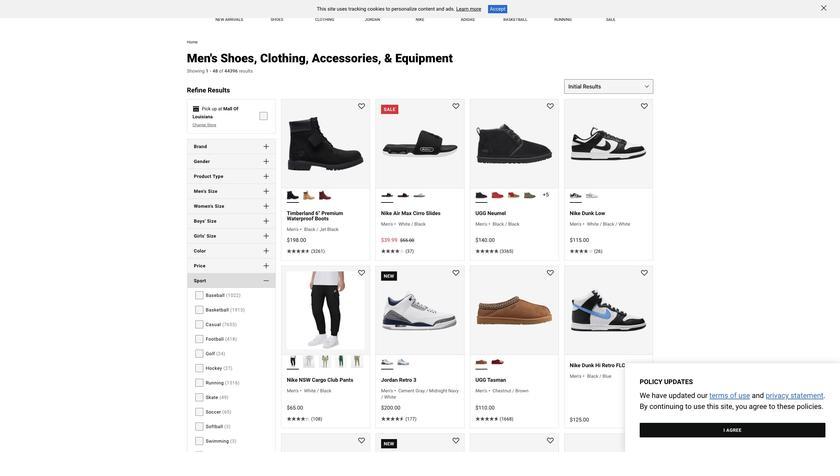 Task type: locate. For each thing, give the bounding box(es) containing it.
max
[[402, 210, 412, 216]]

1 horizontal spatial 3
[[232, 438, 235, 444]]

basketball
[[504, 17, 528, 22]]

48
[[213, 68, 218, 73]]

to down privacy
[[770, 402, 776, 411]]

nike for nike air max cirro slides
[[381, 210, 392, 216]]

results inside dropdown button
[[583, 84, 602, 90]]

chestnut
[[493, 388, 512, 393]]

ugg tasman - men's chestnut/brown image
[[476, 356, 488, 368]]

change store button
[[193, 122, 257, 128]]

black left jet
[[304, 227, 316, 232]]

$200.00
[[381, 405, 401, 411]]

1 vertical spatial dunk
[[582, 362, 595, 369]]

nike for nike dunk low
[[570, 210, 581, 216]]

i agree button
[[640, 423, 826, 437]]

418
[[227, 336, 235, 342]]

2 new from the top
[[384, 441, 395, 446]]

-
[[210, 68, 212, 73]]

men's down jordan on the bottom of page
[[381, 388, 393, 393]]

men's down the ugg neumel
[[476, 221, 488, 227]]

new
[[384, 273, 395, 279], [384, 441, 395, 446]]

nsw
[[299, 377, 311, 383]]

black down nike nsw cargo club pants
[[320, 388, 332, 393]]

men's down nike dunk low
[[570, 221, 582, 227]]

/ for nike dunk low
[[600, 221, 602, 227]]

close image
[[822, 5, 827, 11]]

new right manage favorites - nike air force 1 '07 le - men's icon
[[384, 441, 395, 446]]

nike nsw cargo club pants - men's dark grey heather/dark steel grey/white image
[[303, 356, 315, 368]]

new right manage favorites - nike nsw cargo club pants - men's image
[[384, 273, 395, 279]]

nike up men's • black / blue
[[570, 362, 581, 369]]

manage favorites - jordan retro 3 - men's image
[[453, 270, 460, 277], [547, 438, 554, 444]]

ugg tasman
[[476, 377, 507, 383]]

1 horizontal spatial and
[[753, 391, 765, 400]]

to
[[386, 6, 391, 12], [686, 402, 692, 411], [770, 402, 776, 411]]

and
[[436, 6, 445, 12], [753, 391, 765, 400]]

/ for nike dunk hi retro flc
[[600, 374, 602, 379]]

cookie banner region
[[0, 0, 841, 18]]

manage favorites - nike air max cirro slides - men's image
[[453, 103, 460, 110]]

ugg left tasman
[[476, 377, 487, 383]]

boys' size
[[194, 218, 217, 224]]

nike down nike dunk low - men's white/black/white 'image'
[[570, 210, 581, 216]]

ugg neumel - men's burnt olive/burnt olive image
[[524, 189, 536, 201]]

1 new from the top
[[384, 273, 395, 279]]

1 horizontal spatial results
[[583, 84, 602, 90]]

jordan retro 3 - men's cement gray/midnight navy/white image
[[381, 356, 394, 368]]

updated
[[669, 391, 696, 400]]

1668
[[502, 416, 512, 422]]

• left cement
[[395, 388, 396, 393]]

$65.00
[[287, 405, 303, 411]]

equipment
[[396, 51, 453, 65]]

soccer ( 65 )
[[206, 409, 232, 415]]

1 vertical spatial new
[[384, 441, 395, 446]]

( 1668 )
[[500, 416, 514, 422]]

men's up $65.00 on the bottom left of the page
[[287, 388, 299, 393]]

timberland 6" premium waterproof boots - men's black/jet black image
[[287, 189, 299, 201]]

ugg neumel - men's samba red/mashup chestnut image
[[508, 189, 520, 201]]

baseball
[[206, 293, 225, 298]]

0 horizontal spatial manage favorites - jordan retro 3 - men's image
[[453, 270, 460, 277]]

manage favorites - ugg tasman - men's image
[[547, 270, 554, 277]]

white inside cement gray / midnight navy / white
[[385, 394, 396, 400]]

softball
[[206, 424, 223, 429]]

ugg tasman - men's red image
[[492, 356, 504, 368]]

gender button
[[187, 154, 276, 169]]

0 vertical spatial of
[[219, 68, 223, 73]]

• down the ugg neumel
[[489, 221, 491, 227]]

• for ugg tasman
[[489, 388, 491, 393]]

men's shoes, clothing, accessories, & equipment showing 1 - 48 of 44396 results
[[187, 51, 453, 73]]

of inside we have updated our terms of use and privacy statement . by continuing to use this site, you agree to these policies.
[[731, 391, 737, 400]]

and inside cookie banner region
[[436, 6, 445, 12]]

men's down the nike dunk hi retro flc
[[570, 374, 582, 379]]

• down waterproof at the top of the page
[[300, 227, 302, 232]]

size up women's size
[[208, 189, 218, 194]]

• down the nike dunk hi retro flc
[[583, 374, 585, 379]]

nike for nike nsw cargo club pants
[[287, 377, 298, 383]]

65
[[224, 409, 230, 415]]

black down the nike dunk hi retro flc
[[587, 374, 599, 379]]

3 right swimming
[[232, 438, 235, 444]]

refine results
[[187, 86, 230, 94]]

men's up $198.00
[[287, 227, 299, 232]]

boys' size button
[[187, 214, 276, 228]]

and left ads.
[[436, 6, 445, 12]]

dunk for hi
[[582, 362, 595, 369]]

clothing,
[[260, 51, 309, 65]]

0 vertical spatial men's • white / black
[[381, 221, 426, 227]]

nike air max cirro slides - men's black/red image
[[398, 189, 410, 201]]

1 vertical spatial manage favorites - jordan retro 3 - men's image
[[547, 438, 554, 444]]

dunk for low
[[582, 210, 595, 216]]

1 vertical spatial retro
[[399, 377, 412, 383]]

size for women's size
[[215, 203, 225, 209]]

men's • white / black down max
[[381, 221, 426, 227]]

results right the initial
[[583, 84, 602, 90]]

3 for swimming ( 3 )
[[232, 438, 235, 444]]

of up site,
[[731, 391, 737, 400]]

1 ugg from the top
[[476, 210, 487, 216]]

ugg left neumel
[[476, 210, 487, 216]]

results inside search filters element
[[208, 86, 230, 94]]

ugg for ugg tasman
[[476, 377, 487, 383]]

1 horizontal spatial men's • white / black
[[381, 221, 426, 227]]

agree
[[750, 402, 768, 411]]

0 vertical spatial and
[[436, 6, 445, 12]]

black up ( 3365 ) at the right bottom of the page
[[509, 221, 520, 227]]

men's for nike dunk hi retro flc
[[570, 374, 582, 379]]

premium
[[322, 210, 343, 216]]

pick
[[202, 106, 211, 111]]

hockey
[[206, 365, 222, 371]]

1 vertical spatial of
[[731, 391, 737, 400]]

results
[[239, 68, 253, 73]]

nike
[[416, 17, 425, 22]]

to down updated
[[686, 402, 692, 411]]

nike dunk low - men's white/black/white image
[[570, 189, 582, 201]]

to right cookies
[[386, 6, 391, 12]]

men's • white / black / white
[[570, 221, 631, 227]]

football
[[206, 336, 224, 342]]

0 horizontal spatial and
[[436, 6, 445, 12]]

i agree
[[724, 428, 742, 433]]

1 horizontal spatial of
[[731, 391, 737, 400]]

personalize
[[392, 6, 417, 12]]

• down nike dunk low
[[583, 221, 585, 227]]

0 vertical spatial use
[[739, 391, 751, 400]]

men's size
[[194, 189, 218, 194]]

0 horizontal spatial men's • white / black
[[287, 388, 332, 393]]

dunk left low
[[582, 210, 595, 216]]

accept
[[490, 6, 506, 12]]

0 horizontal spatial results
[[208, 86, 230, 94]]

results for initial results
[[583, 84, 602, 90]]

continuing
[[650, 402, 684, 411]]

men's inside "men's shoes, clothing, accessories, & equipment showing 1 - 48 of 44396 results"
[[187, 51, 218, 65]]

2 vertical spatial 3
[[232, 438, 235, 444]]

jordan retro 3
[[381, 377, 417, 383]]

dunk left hi
[[582, 362, 595, 369]]

• down air
[[395, 221, 396, 227]]

brown
[[516, 388, 529, 393]]

swimming
[[206, 438, 229, 444]]

men's up $39.99
[[381, 221, 393, 227]]

color button
[[187, 244, 276, 258]]

+ 5
[[543, 192, 549, 198]]

low
[[596, 210, 606, 216]]

results for refine results
[[208, 86, 230, 94]]

nike air max cirro slides
[[381, 210, 441, 216]]

of inside "men's shoes, clothing, accessories, & equipment showing 1 - 48 of 44396 results"
[[219, 68, 223, 73]]

7653
[[224, 322, 235, 327]]

nike left air
[[381, 210, 392, 216]]

$39.99 $55.00
[[381, 237, 415, 243]]

size right the girls'
[[207, 233, 216, 239]]

26
[[596, 249, 601, 254]]

24
[[218, 351, 224, 356]]

1 vertical spatial ugg
[[476, 377, 487, 383]]

retro up cement
[[399, 377, 412, 383]]

women's
[[194, 203, 214, 209]]

2 ugg from the top
[[476, 377, 487, 383]]

search results region
[[276, 79, 654, 452]]

•
[[395, 221, 396, 227], [489, 221, 491, 227], [583, 221, 585, 227], [300, 227, 302, 232], [583, 374, 585, 379], [300, 388, 302, 393], [395, 388, 396, 393], [489, 388, 491, 393]]

3 up gray
[[414, 377, 417, 383]]

0 vertical spatial new
[[384, 273, 395, 279]]

1 vertical spatial and
[[753, 391, 765, 400]]

0 horizontal spatial use
[[694, 402, 706, 411]]

manage favorites - nike air force 1 '07 le - men's image
[[359, 438, 365, 444]]

men's for jordan retro 3
[[381, 388, 393, 393]]

/ for ugg tasman
[[513, 388, 515, 393]]

1 horizontal spatial manage favorites - jordan retro 3 - men's image
[[547, 438, 554, 444]]

refine
[[187, 86, 206, 94]]

nike left nsw
[[287, 377, 298, 383]]

size right boys'
[[207, 218, 217, 224]]

size for boys' size
[[207, 218, 217, 224]]

nike dunk low
[[570, 210, 606, 216]]

men's for ugg neumel
[[476, 221, 488, 227]]

men's • white / black down nsw
[[287, 388, 332, 393]]

use down our
[[694, 402, 706, 411]]

at
[[218, 106, 222, 111]]

shoes
[[271, 17, 283, 22]]

white for nike nsw cargo club pants
[[304, 388, 316, 393]]

men's down the product
[[194, 189, 207, 194]]

we have updated our terms of use and privacy statement . by continuing to use this site, you agree to these policies.
[[640, 391, 826, 411]]

manage favorites - nike dunk low - men's image
[[642, 103, 648, 110]]

0 vertical spatial ugg
[[476, 210, 487, 216]]

1 horizontal spatial to
[[686, 402, 692, 411]]

retro right hi
[[602, 362, 615, 369]]

men's • white / black for max
[[381, 221, 426, 227]]

• down nsw
[[300, 388, 302, 393]]

nike
[[381, 210, 392, 216], [570, 210, 581, 216], [570, 362, 581, 369], [287, 377, 298, 383]]

cirro
[[413, 210, 425, 216]]

of right 48
[[219, 68, 223, 73]]

basketball
[[206, 307, 229, 312]]

( 37 )
[[406, 249, 414, 254]]

air
[[394, 210, 400, 216]]

0 horizontal spatial 3
[[226, 424, 229, 429]]

soccer
[[206, 409, 221, 415]]

waterproof
[[287, 215, 314, 222]]

0 vertical spatial dunk
[[582, 210, 595, 216]]

3 inside search results region
[[414, 377, 417, 383]]

0 horizontal spatial of
[[219, 68, 223, 73]]

0 horizontal spatial to
[[386, 6, 391, 12]]

3 right softball at left bottom
[[226, 424, 229, 429]]

men's • white / black for cargo
[[287, 388, 332, 393]]

• down ugg tasman
[[489, 388, 491, 393]]

skate
[[206, 395, 218, 400]]

use
[[739, 391, 751, 400], [694, 402, 706, 411]]

nike nsw cargo club pants - men's white/green image
[[335, 356, 347, 368]]

adidas
[[461, 17, 475, 22]]

cargo
[[312, 377, 326, 383]]

timberland 6" premium waterproof boots - men's red image
[[319, 189, 331, 201]]

manage favorites - nike dunk hi retro flc - men's image
[[642, 270, 648, 277]]

men's down ugg tasman
[[476, 388, 488, 393]]

1 vertical spatial 3
[[226, 424, 229, 429]]

0 vertical spatial 3
[[414, 377, 417, 383]]

use up you
[[739, 391, 751, 400]]

2 horizontal spatial 3
[[414, 377, 417, 383]]

• for nike dunk hi retro flc
[[583, 374, 585, 379]]

size right women's on the top of page
[[215, 203, 225, 209]]

new
[[216, 17, 224, 22]]

1 vertical spatial men's • white / black
[[287, 388, 332, 393]]

size
[[208, 189, 218, 194], [215, 203, 225, 209], [207, 218, 217, 224], [207, 233, 216, 239]]

we
[[640, 391, 651, 400]]

1 horizontal spatial retro
[[602, 362, 615, 369]]

1 dunk from the top
[[582, 210, 595, 216]]

results up at
[[208, 86, 230, 94]]

white
[[399, 221, 410, 227], [587, 221, 599, 227], [619, 221, 631, 227], [304, 388, 316, 393], [385, 394, 396, 400]]

ugg neumel - men's black/black image
[[476, 189, 488, 201]]

this
[[317, 6, 327, 12]]

site
[[328, 6, 336, 12]]

men's up 1
[[187, 51, 218, 65]]

2 horizontal spatial to
[[770, 402, 776, 411]]

running ( 1516 )
[[206, 380, 240, 385]]

3 for jordan retro 3
[[414, 377, 417, 383]]

/ for ugg neumel
[[506, 221, 507, 227]]

agree
[[727, 428, 742, 433]]

2 dunk from the top
[[582, 362, 595, 369]]

louisiana
[[193, 114, 213, 119]]

• for ugg neumel
[[489, 221, 491, 227]]

and up 'agree'
[[753, 391, 765, 400]]



Task type: describe. For each thing, give the bounding box(es) containing it.
navy
[[449, 388, 459, 393]]

product type button
[[187, 169, 276, 184]]

white for nike air max cirro slides
[[399, 221, 410, 227]]

hi
[[596, 362, 601, 369]]

these
[[778, 402, 796, 411]]

nike nsw cargo club pants - men's white/olive image
[[351, 356, 364, 368]]

manage favorites - ugg neumel - men's image
[[547, 103, 554, 110]]

ads.
[[446, 6, 455, 12]]

brand
[[194, 144, 207, 149]]

running
[[206, 380, 224, 385]]

site,
[[721, 402, 734, 411]]

store
[[207, 123, 216, 127]]

boots
[[315, 215, 329, 222]]

privacy banner region
[[626, 363, 841, 452]]

accessories,
[[312, 51, 382, 65]]

initial results
[[569, 84, 602, 90]]

1 horizontal spatial use
[[739, 391, 751, 400]]

0 vertical spatial manage favorites - jordan retro 3 - men's image
[[453, 270, 460, 277]]

3365
[[502, 249, 512, 254]]

neumel
[[488, 210, 506, 216]]

men's for timberland 6" premium waterproof boots
[[287, 227, 299, 232]]

men's for nike air max cirro slides
[[381, 221, 393, 227]]

policy
[[640, 378, 663, 386]]

3261
[[313, 249, 323, 254]]

nike nsw cargo club pants - men's oil green/oil green/white image
[[319, 356, 331, 368]]

our
[[698, 391, 708, 400]]

size for men's size
[[208, 189, 218, 194]]

• for jordan retro 3
[[395, 388, 396, 393]]

privacy statement link
[[767, 391, 824, 400]]

up
[[212, 106, 217, 111]]

ugg neumel - men's samba red/samba red image
[[492, 189, 504, 201]]

and inside we have updated our terms of use and privacy statement . by continuing to use this site, you agree to these policies.
[[753, 391, 765, 400]]

women's size
[[194, 203, 225, 209]]

( 3365 )
[[500, 249, 514, 254]]

3 for softball ( 3 )
[[226, 424, 229, 429]]

men's for nike nsw cargo club pants
[[287, 388, 299, 393]]

/ for nike nsw cargo club pants
[[317, 388, 319, 393]]

color
[[194, 248, 206, 253]]

nike for nike dunk hi retro flc
[[570, 362, 581, 369]]

jordan
[[381, 377, 398, 383]]

+
[[543, 192, 546, 198]]

cement
[[399, 388, 415, 393]]

( 108 )
[[311, 416, 322, 422]]

men's • black / blue
[[570, 374, 612, 379]]

1 vertical spatial use
[[694, 402, 706, 411]]

girls' size button
[[187, 229, 276, 243]]

1913
[[232, 307, 243, 312]]

177
[[407, 416, 415, 422]]

nike air max cirro slides - men's white/black image
[[381, 189, 394, 201]]

gender
[[194, 159, 210, 164]]

nike dunk low - men's blue/white/red image
[[586, 189, 598, 201]]

mall
[[223, 106, 232, 111]]

size for girls' size
[[207, 233, 216, 239]]

men's inside dropdown button
[[194, 189, 207, 194]]

manage favorites - nike ja morant one - men's image
[[453, 438, 460, 444]]

casual
[[206, 322, 221, 327]]

black down low
[[603, 221, 615, 227]]

basketball ( 1913 )
[[206, 307, 245, 312]]

$55.00
[[400, 238, 415, 243]]

nike air max cirro slides - men's silverplatinum tint/magma orange/white image
[[414, 189, 426, 201]]

jordan
[[365, 17, 380, 22]]

this
[[708, 402, 719, 411]]

arrivals
[[225, 17, 243, 22]]

1516
[[227, 380, 238, 385]]

44396
[[225, 68, 238, 73]]

mall of louisiana
[[193, 106, 238, 119]]

content
[[418, 6, 435, 12]]

initial
[[569, 84, 582, 90]]

white for nike dunk low
[[587, 221, 599, 227]]

ugg for ugg neumel
[[476, 210, 487, 216]]

search filters element
[[187, 79, 276, 452]]

6"
[[316, 210, 320, 216]]

timberland 6" premium waterproof boots
[[287, 210, 343, 222]]

&
[[385, 51, 393, 65]]

statement
[[791, 391, 824, 400]]

product
[[194, 174, 212, 179]]

/ for nike air max cirro slides
[[412, 221, 414, 227]]

manage favorites - timberland 6" premium waterproof boots - men's image
[[359, 103, 365, 110]]

uses
[[337, 6, 347, 12]]

men's for nike dunk low
[[570, 221, 582, 227]]

$140.00
[[476, 237, 495, 243]]

black down cirro
[[415, 221, 426, 227]]

.
[[824, 391, 826, 400]]

of
[[234, 106, 238, 111]]

club
[[328, 377, 339, 383]]

pants
[[340, 377, 354, 383]]

tasman
[[488, 377, 507, 383]]

1
[[206, 68, 209, 73]]

• for nike nsw cargo club pants
[[300, 388, 302, 393]]

( 3261 )
[[311, 249, 325, 254]]

boys'
[[194, 218, 206, 224]]

black down neumel
[[493, 221, 504, 227]]

0 horizontal spatial retro
[[399, 377, 412, 383]]

5
[[546, 192, 549, 198]]

more
[[470, 6, 482, 12]]

timberland 6" premium waterproof boots - men's wheat nubuck/wheat image
[[303, 189, 315, 201]]

to inside cookie banner region
[[386, 6, 391, 12]]

• for nike air max cirro slides
[[395, 221, 396, 227]]

/ for timberland 6" premium waterproof boots
[[317, 227, 319, 232]]

manage favorites - nike nsw cargo club pants - men's image
[[359, 270, 365, 277]]

showing
[[187, 68, 205, 73]]

nike nsw cargo club pants - men's white/black image
[[287, 356, 299, 368]]

terms
[[710, 391, 729, 400]]

0 vertical spatial retro
[[602, 362, 615, 369]]

• for nike dunk low
[[583, 221, 585, 227]]

change
[[193, 123, 206, 127]]

jordan retro 3 - men's white/blue/grey image
[[398, 356, 410, 368]]

black right jet
[[328, 227, 339, 232]]

men's size button
[[187, 184, 276, 199]]

change store
[[193, 123, 216, 127]]

accept button
[[488, 5, 508, 13]]

37
[[407, 249, 413, 254]]

price
[[194, 263, 206, 268]]

flc
[[617, 362, 626, 369]]

girls' size
[[194, 233, 216, 239]]

• for timberland 6" premium waterproof boots
[[300, 227, 302, 232]]

$39.99
[[381, 237, 398, 243]]

$125.00
[[570, 417, 589, 423]]

nike dunk hi retro flc
[[570, 362, 626, 369]]

blue
[[603, 374, 612, 379]]

skate ( 49 )
[[206, 395, 229, 400]]

sport
[[194, 278, 206, 283]]

you
[[736, 402, 748, 411]]

men's for ugg tasman
[[476, 388, 488, 393]]

$110.00
[[476, 405, 495, 411]]

men's •
[[381, 388, 396, 393]]



Task type: vqa. For each thing, say whether or not it's contained in the screenshot.
the Swimming
yes



